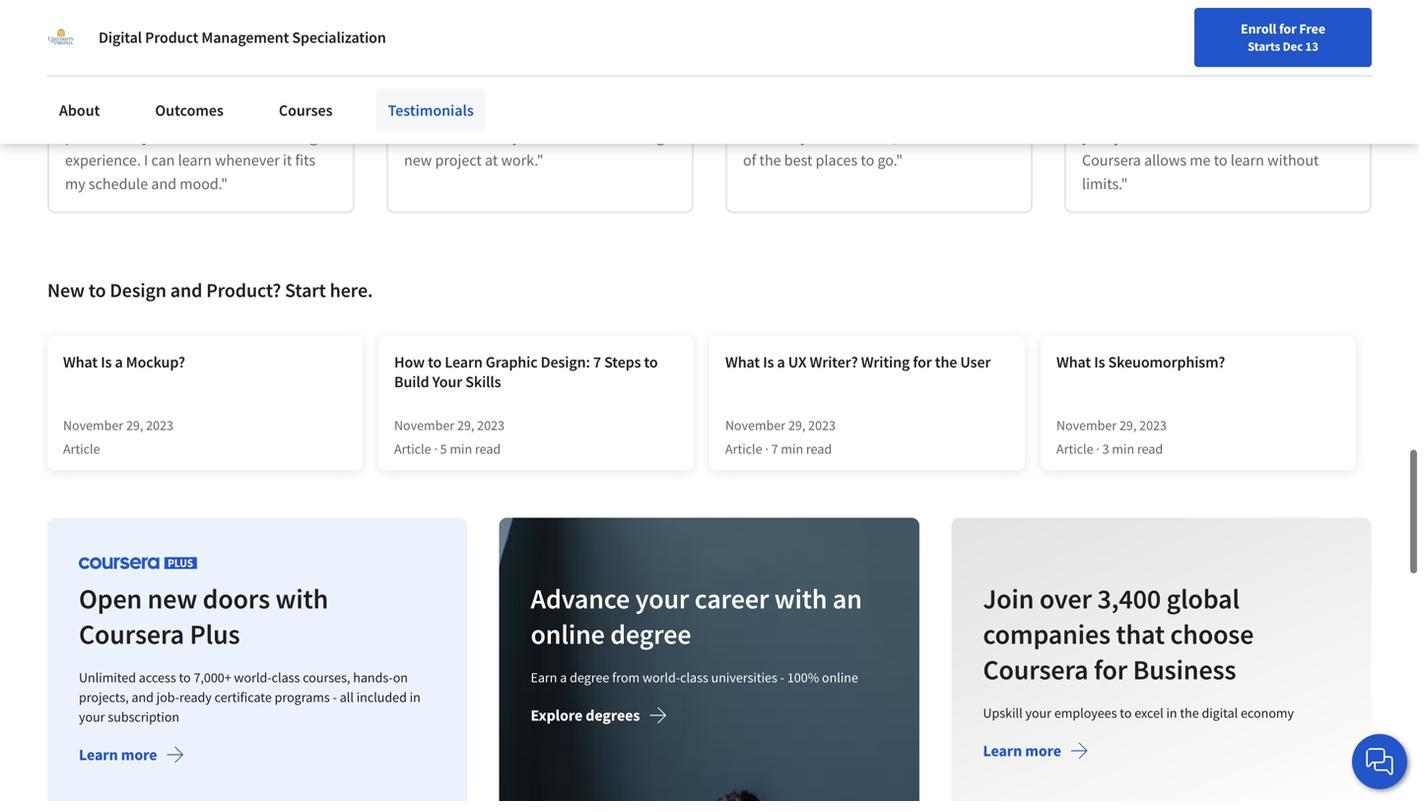 Task type: vqa. For each thing, say whether or not it's contained in the screenshot.
'ON' within "When I need courses on topics that my university doesn't offer, Coursera is one of the best places to go."
yes



Task type: locate. For each thing, give the bounding box(es) containing it.
with inside open new doors with coursera plus
[[276, 579, 328, 614]]

1 vertical spatial 7
[[771, 438, 778, 456]]

0 horizontal spatial min
[[450, 438, 472, 456]]

min down ux
[[781, 438, 803, 456]]

2023 inside november 29, 2023 article · 3 min read
[[1139, 414, 1167, 432]]

november for what is a mockup?
[[63, 414, 123, 432]]

"to be able to take courses at my own pace and rhythm has been an amazing experience. i can learn whenever it fits my schedule and mood."
[[65, 101, 318, 192]]

for right writing
[[913, 350, 932, 370]]

learn more link down upskill
[[983, 739, 1089, 763]]

1 is from the left
[[101, 350, 112, 370]]

3 learner from the left
[[822, 62, 872, 81]]

read
[[475, 438, 501, 456], [806, 438, 832, 456], [1137, 438, 1163, 456]]

1 class from the left
[[272, 667, 300, 684]]

to inside "i directly applied the concepts and skills i learned from my courses to an exciting new project at work."
[[577, 125, 590, 144]]

and inside "i directly applied the concepts and skills i learned from my courses to an exciting new project at work."
[[611, 101, 636, 121]]

· inside 'november 29, 2023 article · 7 min read'
[[765, 438, 769, 456]]

2 vertical spatial for
[[1094, 650, 1127, 685]]

4 article from the left
[[1057, 438, 1094, 456]]

fits
[[295, 148, 315, 168]]

world- up "certificate"
[[234, 667, 272, 684]]

learn down upskill
[[983, 739, 1022, 759]]

advance your career with an online degree
[[531, 579, 862, 649]]

world-
[[234, 667, 272, 684], [643, 667, 680, 684]]

29, down ux
[[788, 414, 806, 432]]

since left 2021
[[876, 62, 909, 81]]

to right the how
[[428, 350, 442, 370]]

in right included
[[410, 686, 421, 704]]

0 horizontal spatial learn
[[178, 148, 212, 168]]

"when i need courses on topics that my university doesn't offer, coursera is one of the best places to go."
[[743, 101, 1002, 168]]

0 horizontal spatial an
[[242, 125, 258, 144]]

november 29, 2023 article · 3 min read
[[1057, 414, 1167, 456]]

"learning isn't just about being better at your job: it's so much more than that. coursera allows me to learn without limits."
[[1082, 101, 1347, 192]]

new down learned
[[404, 148, 432, 168]]

how
[[394, 350, 425, 370]]

learner up need
[[822, 62, 872, 81]]

the left digital
[[1180, 702, 1199, 720]]

0 horizontal spatial i
[[144, 148, 148, 168]]

learn for more
[[1231, 148, 1264, 168]]

1 horizontal spatial on
[[887, 101, 905, 121]]

1 vertical spatial for
[[913, 350, 932, 370]]

learn more down "subscription"
[[79, 743, 157, 763]]

2 learner from the left
[[483, 62, 533, 81]]

2 since from the left
[[536, 62, 570, 81]]

1 horizontal spatial read
[[806, 438, 832, 456]]

3 · from the left
[[1096, 438, 1100, 456]]

in right excel
[[1166, 702, 1177, 720]]

more for leftmost "learn more" link
[[121, 743, 157, 763]]

2 horizontal spatial courses
[[834, 101, 884, 121]]

coursera plus image
[[79, 555, 197, 567]]

been
[[206, 125, 239, 144]]

3 article from the left
[[725, 438, 762, 456]]

to inside ""learning isn't just about being better at your job: it's so much more than that. coursera allows me to learn without limits.""
[[1214, 148, 1228, 168]]

0 vertical spatial online
[[531, 615, 605, 649]]

at inside "i directly applied the concepts and skills i learned from my courses to an exciting new project at work."
[[485, 148, 498, 168]]

1 horizontal spatial new
[[404, 148, 432, 168]]

3 29, from the left
[[788, 414, 806, 432]]

2 vertical spatial i
[[144, 148, 148, 168]]

felipe m. learner since 2018
[[144, 38, 266, 81]]

career
[[695, 579, 769, 614]]

with for doors
[[276, 579, 328, 614]]

0 vertical spatial that
[[951, 101, 978, 121]]

1 horizontal spatial since
[[536, 62, 570, 81]]

class inside the unlimited access to 7,000+ world-class courses, hands-on projects, and job-ready certificate programs - all included in your subscription
[[272, 667, 300, 684]]

online down advance
[[531, 615, 605, 649]]

2023 inside 'november 29, 2023 article · 7 min read'
[[808, 414, 836, 432]]

my
[[260, 101, 281, 121], [981, 101, 1002, 121], [499, 125, 520, 144], [65, 172, 85, 192]]

1 horizontal spatial world-
[[643, 667, 680, 684]]

1 horizontal spatial with
[[775, 579, 827, 614]]

· inside "november 29, 2023 article · 5 min read"
[[434, 438, 437, 456]]

to up rhythm
[[142, 101, 156, 121]]

product?
[[206, 276, 281, 301]]

2 horizontal spatial a
[[777, 350, 785, 370]]

at left work."
[[485, 148, 498, 168]]

0 vertical spatial 7
[[593, 350, 601, 370]]

world- down advance your career with an online degree
[[643, 667, 680, 684]]

november inside 'november 29, 2023 article · 7 min read'
[[725, 414, 786, 432]]

design:
[[541, 350, 590, 370]]

coursera down companies
[[983, 650, 1088, 685]]

coursera up the limits."
[[1082, 148, 1141, 168]]

class left universities on the bottom right of the page
[[680, 667, 709, 684]]

from up degrees
[[612, 667, 640, 684]]

0 vertical spatial on
[[887, 101, 905, 121]]

0 horizontal spatial since
[[197, 62, 231, 81]]

at down 2018
[[244, 101, 257, 121]]

november 29, 2023 article
[[63, 414, 173, 456]]

article for what is a mockup?
[[63, 438, 100, 456]]

min inside 'november 29, 2023 article · 7 min read'
[[781, 438, 803, 456]]

places
[[816, 148, 858, 168]]

0 vertical spatial -
[[780, 667, 785, 684]]

1 · from the left
[[434, 438, 437, 456]]

29, down what is a mockup?
[[126, 414, 143, 432]]

has
[[179, 125, 203, 144]]

1 horizontal spatial courses
[[523, 125, 573, 144]]

0 horizontal spatial on
[[393, 667, 408, 684]]

i down "i
[[404, 125, 408, 144]]

1 vertical spatial from
[[612, 667, 640, 684]]

3 what from the left
[[1057, 350, 1091, 370]]

to left go."
[[861, 148, 874, 168]]

your left career
[[635, 579, 689, 614]]

1 horizontal spatial that
[[1116, 615, 1165, 649]]

is left ux
[[763, 350, 774, 370]]

menu item
[[1043, 20, 1169, 84]]

courses inside "i directly applied the concepts and skills i learned from my courses to an exciting new project at work."
[[523, 125, 573, 144]]

since inside felipe m. learner since 2018
[[197, 62, 231, 81]]

0 vertical spatial new
[[404, 148, 432, 168]]

1 horizontal spatial min
[[781, 438, 803, 456]]

whenever
[[215, 148, 280, 168]]

1 vertical spatial online
[[822, 667, 858, 684]]

online
[[531, 615, 605, 649], [822, 667, 858, 684]]

1 horizontal spatial class
[[680, 667, 709, 684]]

1 vertical spatial on
[[393, 667, 408, 684]]

work."
[[501, 148, 544, 168]]

since
[[197, 62, 231, 81], [536, 62, 570, 81], [876, 62, 909, 81]]

min right 5
[[450, 438, 472, 456]]

included
[[357, 686, 407, 704]]

able
[[111, 101, 139, 121]]

1 horizontal spatial is
[[763, 350, 774, 370]]

learn down "has"
[[178, 148, 212, 168]]

courses up work."
[[523, 125, 573, 144]]

2 horizontal spatial ·
[[1096, 438, 1100, 456]]

· inside november 29, 2023 article · 3 min read
[[1096, 438, 1100, 456]]

enroll for free starts dec 13
[[1241, 20, 1326, 54]]

0 horizontal spatial read
[[475, 438, 501, 456]]

2 november from the left
[[394, 414, 455, 432]]

4 november from the left
[[1057, 414, 1117, 432]]

29, inside 'november 29, 2023 article · 7 min read'
[[788, 414, 806, 432]]

and up exciting
[[611, 101, 636, 121]]

1 horizontal spatial learn
[[1231, 148, 1264, 168]]

2 horizontal spatial since
[[876, 62, 909, 81]]

the right of
[[759, 148, 781, 168]]

own
[[284, 101, 312, 121]]

coursera down topics
[[901, 125, 960, 144]]

my up one
[[981, 101, 1002, 121]]

graphic
[[486, 350, 538, 370]]

my inside "i directly applied the concepts and skills i learned from my courses to an exciting new project at work."
[[499, 125, 520, 144]]

exciting
[[613, 125, 665, 144]]

2 horizontal spatial for
[[1279, 20, 1297, 37]]

and
[[611, 101, 636, 121], [99, 125, 125, 144], [151, 172, 176, 192], [170, 276, 202, 301], [132, 686, 154, 704]]

min inside november 29, 2023 article · 3 min read
[[1112, 438, 1135, 456]]

1 vertical spatial new
[[147, 579, 197, 614]]

applied
[[471, 101, 521, 121]]

1 vertical spatial -
[[333, 686, 337, 704]]

1 horizontal spatial i
[[404, 125, 408, 144]]

learn
[[445, 350, 483, 370], [983, 739, 1022, 759], [79, 743, 118, 763]]

more down "subscription"
[[121, 743, 157, 763]]

on up included
[[393, 667, 408, 684]]

29, down what is skeuomorphism?
[[1120, 414, 1137, 432]]

steps
[[604, 350, 641, 370]]

is left mockup? at the left top of page
[[101, 350, 112, 370]]

0 horizontal spatial learn
[[79, 743, 118, 763]]

0 horizontal spatial with
[[276, 579, 328, 614]]

2 horizontal spatial an
[[833, 579, 862, 614]]

an inside "i directly applied the concepts and skills i learned from my courses to an exciting new project at work."
[[593, 125, 610, 144]]

what
[[63, 350, 98, 370], [725, 350, 760, 370], [1057, 350, 1091, 370]]

my inside "when i need courses on topics that my university doesn't offer, coursera is one of the best places to go."
[[981, 101, 1002, 121]]

to inside "when i need courses on topics that my university doesn't offer, coursera is one of the best places to go."
[[861, 148, 874, 168]]

more down employees
[[1025, 739, 1061, 759]]

2 · from the left
[[765, 438, 769, 456]]

1 horizontal spatial learner
[[483, 62, 533, 81]]

read down writer?
[[806, 438, 832, 456]]

1 article from the left
[[63, 438, 100, 456]]

learner for "i
[[483, 62, 533, 81]]

your down projects,
[[79, 706, 105, 724]]

0 horizontal spatial courses
[[190, 101, 241, 121]]

4 29, from the left
[[1120, 414, 1137, 432]]

min right 3
[[1112, 438, 1135, 456]]

with inside advance your career with an online degree
[[775, 579, 827, 614]]

0 horizontal spatial -
[[333, 686, 337, 704]]

1 november from the left
[[63, 414, 123, 432]]

1 world- from the left
[[234, 667, 272, 684]]

1 horizontal spatial degree
[[610, 615, 692, 649]]

to left excel
[[1120, 702, 1132, 720]]

allows
[[1144, 148, 1187, 168]]

than
[[1263, 125, 1293, 144]]

29, inside november 29, 2023 article
[[126, 414, 143, 432]]

29, down skills
[[457, 414, 474, 432]]

specialization
[[292, 28, 386, 47]]

100%
[[787, 667, 819, 684]]

2023 inside "november 29, 2023 article · 5 min read"
[[477, 414, 505, 432]]

more down about at the right top of the page
[[1225, 125, 1260, 144]]

0 horizontal spatial that
[[951, 101, 978, 121]]

1 horizontal spatial learn more
[[983, 739, 1061, 759]]

to right new
[[89, 276, 106, 301]]

what left ux
[[725, 350, 760, 370]]

degree inside advance your career with an online degree
[[610, 615, 692, 649]]

1 what from the left
[[63, 350, 98, 370]]

to inside the unlimited access to 7,000+ world-class courses, hands-on projects, and job-ready certificate programs - all included in your subscription
[[179, 667, 191, 684]]

2 horizontal spatial is
[[1094, 350, 1105, 370]]

what is skeuomorphism?
[[1057, 350, 1225, 370]]

2 read from the left
[[806, 438, 832, 456]]

2023 down what is skeuomorphism?
[[1139, 414, 1167, 432]]

1 horizontal spatial at
[[485, 148, 498, 168]]

2 learn from the left
[[1231, 148, 1264, 168]]

2023 inside november 29, 2023 article
[[146, 414, 173, 432]]

0 vertical spatial i
[[790, 101, 795, 121]]

with right doors
[[276, 579, 328, 614]]

your
[[1082, 125, 1112, 144], [635, 579, 689, 614], [1025, 702, 1051, 720], [79, 706, 105, 724]]

for up "dec"
[[1279, 20, 1297, 37]]

class for courses,
[[272, 667, 300, 684]]

2023 for ux
[[808, 414, 836, 432]]

my left own
[[260, 101, 281, 121]]

2 horizontal spatial learn
[[983, 739, 1022, 759]]

7
[[593, 350, 601, 370], [771, 438, 778, 456]]

degree up 'explore degrees' at left
[[570, 667, 610, 684]]

2021
[[912, 62, 944, 81]]

2 horizontal spatial read
[[1137, 438, 1163, 456]]

a left ux
[[777, 350, 785, 370]]

1 2023 from the left
[[146, 414, 173, 432]]

2 horizontal spatial more
[[1225, 125, 1260, 144]]

1 horizontal spatial in
[[1166, 702, 1177, 720]]

be
[[91, 101, 107, 121]]

0 horizontal spatial world-
[[234, 667, 272, 684]]

for up employees
[[1094, 650, 1127, 685]]

a left mockup? at the left top of page
[[115, 350, 123, 370]]

0 horizontal spatial a
[[115, 350, 123, 370]]

1 vertical spatial that
[[1116, 615, 1165, 649]]

learn down than
[[1231, 148, 1264, 168]]

2 2023 from the left
[[477, 414, 505, 432]]

outcomes
[[155, 101, 224, 120]]

learner down felipe
[[144, 62, 194, 81]]

what up november 29, 2023 article · 3 min read
[[1057, 350, 1091, 370]]

and right design
[[170, 276, 202, 301]]

None search field
[[281, 12, 606, 52]]

digital
[[1202, 702, 1238, 720]]

article inside 'november 29, 2023 article · 7 min read'
[[725, 438, 762, 456]]

to right me
[[1214, 148, 1228, 168]]

user
[[960, 350, 991, 370]]

2023 down skills
[[477, 414, 505, 432]]

3 2023 from the left
[[808, 414, 836, 432]]

1 since from the left
[[197, 62, 231, 81]]

2 horizontal spatial learner
[[822, 62, 872, 81]]

open
[[79, 579, 142, 614]]

0 horizontal spatial in
[[410, 686, 421, 704]]

explore degrees
[[531, 704, 640, 723]]

0 horizontal spatial online
[[531, 615, 605, 649]]

1 horizontal spatial what
[[725, 350, 760, 370]]

ux
[[788, 350, 807, 370]]

courses
[[279, 101, 333, 120]]

1 read from the left
[[475, 438, 501, 456]]

new down coursera plus image
[[147, 579, 197, 614]]

0 horizontal spatial class
[[272, 667, 300, 684]]

join over 3,400 global companies that choose coursera for business
[[983, 579, 1254, 685]]

min inside "november 29, 2023 article · 5 min read"
[[450, 438, 472, 456]]

3 since from the left
[[876, 62, 909, 81]]

unlimited
[[79, 667, 136, 684]]

courses up been
[[190, 101, 241, 121]]

min for ux
[[781, 438, 803, 456]]

design
[[110, 276, 166, 301]]

with right career
[[775, 579, 827, 614]]

1 learner from the left
[[144, 62, 194, 81]]

2023 down mockup? at the left top of page
[[146, 414, 173, 432]]

2 horizontal spatial what
[[1057, 350, 1091, 370]]

13
[[1305, 38, 1319, 54]]

7 inside how to learn graphic design: 7 steps to build your skills
[[593, 350, 601, 370]]

0 horizontal spatial is
[[101, 350, 112, 370]]

directly
[[418, 101, 468, 121]]

1 horizontal spatial 7
[[771, 438, 778, 456]]

0 vertical spatial degree
[[610, 615, 692, 649]]

at inside "to be able to take courses at my own pace and rhythm has been an amazing experience. i can learn whenever it fits my schedule and mood."
[[244, 101, 257, 121]]

and up the experience.
[[99, 125, 125, 144]]

my up work."
[[499, 125, 520, 144]]

to inside "to be able to take courses at my own pace and rhythm has been an amazing experience. i can learn whenever it fits my schedule and mood."
[[142, 101, 156, 121]]

0 horizontal spatial 7
[[593, 350, 601, 370]]

2 article from the left
[[394, 438, 431, 456]]

2 29, from the left
[[457, 414, 474, 432]]

world- inside the unlimited access to 7,000+ world-class courses, hands-on projects, and job-ready certificate programs - all included in your subscription
[[234, 667, 272, 684]]

class up programs
[[272, 667, 300, 684]]

more
[[1225, 125, 1260, 144], [1025, 739, 1061, 759], [121, 743, 157, 763]]

to up ready
[[179, 667, 191, 684]]

courses up the offer,
[[834, 101, 884, 121]]

in
[[410, 686, 421, 704], [1166, 702, 1177, 720]]

0 horizontal spatial degree
[[570, 667, 610, 684]]

2 horizontal spatial at
[[1334, 101, 1347, 121]]

article
[[63, 438, 100, 456], [394, 438, 431, 456], [725, 438, 762, 456], [1057, 438, 1094, 456]]

subscription
[[108, 706, 179, 724]]

what down new
[[63, 350, 98, 370]]

world- for from
[[643, 667, 680, 684]]

2 is from the left
[[763, 350, 774, 370]]

chat with us image
[[1364, 746, 1396, 778]]

i left need
[[790, 101, 795, 121]]

the left "user"
[[935, 350, 957, 370]]

0 horizontal spatial at
[[244, 101, 257, 121]]

read right 5
[[475, 438, 501, 456]]

- left 100%
[[780, 667, 785, 684]]

better
[[1291, 101, 1331, 121]]

2 min from the left
[[781, 438, 803, 456]]

outcomes link
[[143, 89, 235, 132]]

3 read from the left
[[1137, 438, 1163, 456]]

2 horizontal spatial min
[[1112, 438, 1135, 456]]

learn down projects,
[[79, 743, 118, 763]]

from down the applied
[[465, 125, 496, 144]]

open new doors with coursera plus
[[79, 579, 328, 649]]

starts
[[1248, 38, 1280, 54]]

3
[[1103, 438, 1109, 456]]

0 vertical spatial for
[[1279, 20, 1297, 37]]

29, inside "november 29, 2023 article · 5 min read"
[[457, 414, 474, 432]]

november for what is a ux writer? writing for the user
[[725, 414, 786, 432]]

read inside "november 29, 2023 article · 5 min read"
[[475, 438, 501, 456]]

that up is
[[951, 101, 978, 121]]

learn more down upskill
[[983, 739, 1061, 759]]

at inside ""learning isn't just about being better at your job: it's so much more than that. coursera allows me to learn without limits.""
[[1334, 101, 1347, 121]]

is left skeuomorphism?
[[1094, 350, 1105, 370]]

- inside the unlimited access to 7,000+ world-class courses, hands-on projects, and job-ready certificate programs - all included in your subscription
[[333, 686, 337, 704]]

1 min from the left
[[450, 438, 472, 456]]

2 class from the left
[[680, 667, 709, 684]]

november inside "november 29, 2023 article · 5 min read"
[[394, 414, 455, 432]]

0 horizontal spatial ·
[[434, 438, 437, 456]]

one
[[977, 125, 1002, 144]]

1 horizontal spatial more
[[1025, 739, 1061, 759]]

4 2023 from the left
[[1139, 414, 1167, 432]]

0 horizontal spatial learner
[[144, 62, 194, 81]]

november inside november 29, 2023 article
[[63, 414, 123, 432]]

learn inside how to learn graphic design: 7 steps to build your skills
[[445, 350, 483, 370]]

i inside "to be able to take courses at my own pace and rhythm has been an amazing experience. i can learn whenever it fits my schedule and mood."
[[144, 148, 148, 168]]

1 horizontal spatial for
[[1094, 650, 1127, 685]]

0 horizontal spatial new
[[147, 579, 197, 614]]

i
[[790, 101, 795, 121], [404, 125, 408, 144], [144, 148, 148, 168]]

that.
[[1296, 125, 1327, 144]]

3 november from the left
[[725, 414, 786, 432]]

on up the offer,
[[887, 101, 905, 121]]

1 29, from the left
[[126, 414, 143, 432]]

learn inside "to be able to take courses at my own pace and rhythm has been an amazing experience. i can learn whenever it fits my schedule and mood."
[[178, 148, 212, 168]]

0 horizontal spatial for
[[913, 350, 932, 370]]

what for what is a ux writer? writing for the user
[[725, 350, 760, 370]]

learn more link down "subscription"
[[79, 743, 185, 767]]

1 horizontal spatial an
[[593, 125, 610, 144]]

article inside november 29, 2023 article · 3 min read
[[1057, 438, 1094, 456]]

your right upskill
[[1025, 702, 1051, 720]]

coursera down open
[[79, 615, 184, 649]]

november for how to learn graphic design: 7 steps to build your skills
[[394, 414, 455, 432]]

1 learn from the left
[[178, 148, 212, 168]]

3 min from the left
[[1112, 438, 1135, 456]]

learn left 'graphic'
[[445, 350, 483, 370]]

since left 2020
[[536, 62, 570, 81]]

chaitanya
[[1161, 50, 1228, 69]]

testimonials link
[[376, 89, 486, 132]]

0 horizontal spatial what
[[63, 350, 98, 370]]

that inside "when i need courses on topics that my university doesn't offer, coursera is one of the best places to go."
[[951, 101, 978, 121]]

2 world- from the left
[[643, 667, 680, 684]]

to right steps
[[644, 350, 658, 370]]

mockup?
[[126, 350, 185, 370]]

7 inside 'november 29, 2023 article · 7 min read'
[[771, 438, 778, 456]]

29,
[[126, 414, 143, 432], [457, 414, 474, 432], [788, 414, 806, 432], [1120, 414, 1137, 432]]

2 horizontal spatial i
[[790, 101, 795, 121]]

2 with from the left
[[775, 579, 827, 614]]

1 vertical spatial i
[[404, 125, 408, 144]]

and up "subscription"
[[132, 686, 154, 704]]

read right 3
[[1137, 438, 1163, 456]]

1 with from the left
[[276, 579, 328, 614]]

the right the applied
[[524, 101, 546, 121]]

2 what from the left
[[725, 350, 760, 370]]

article inside "november 29, 2023 article · 5 min read"
[[394, 438, 431, 456]]

learn inside ""learning isn't just about being better at your job: it's so much more than that. coursera allows me to learn without limits.""
[[1231, 148, 1264, 168]]

i left "can"
[[144, 148, 148, 168]]

your inside advance your career with an online degree
[[635, 579, 689, 614]]

november inside november 29, 2023 article · 3 min read
[[1057, 414, 1117, 432]]

learn
[[178, 148, 212, 168], [1231, 148, 1264, 168]]

- left the all
[[333, 686, 337, 704]]

an inside advance your career with an online degree
[[833, 579, 862, 614]]

a right earn
[[560, 667, 567, 684]]

7,000+
[[194, 667, 231, 684]]

1 horizontal spatial learn
[[445, 350, 483, 370]]

1 horizontal spatial ·
[[765, 438, 769, 456]]

0 horizontal spatial from
[[465, 125, 496, 144]]

online right 100%
[[822, 667, 858, 684]]

your down ""learning"
[[1082, 125, 1112, 144]]

november 29, 2023 article · 7 min read
[[725, 414, 836, 456]]

3 is from the left
[[1094, 350, 1105, 370]]

join
[[983, 579, 1034, 614]]

read inside 'november 29, 2023 article · 7 min read'
[[806, 438, 832, 456]]

class
[[272, 667, 300, 684], [680, 667, 709, 684]]

0 horizontal spatial more
[[121, 743, 157, 763]]

mood."
[[180, 172, 228, 192]]

to down concepts
[[577, 125, 590, 144]]

read for ux
[[806, 438, 832, 456]]

at right better
[[1334, 101, 1347, 121]]

pace
[[65, 125, 96, 144]]

article inside november 29, 2023 article
[[63, 438, 100, 456]]

your inside ""learning isn't just about being better at your job: it's so much more than that. coursera allows me to learn without limits.""
[[1082, 125, 1112, 144]]

an inside "to be able to take courses at my own pace and rhythm has been an amazing experience. i can learn whenever it fits my schedule and mood."
[[242, 125, 258, 144]]

show notifications image
[[1190, 25, 1214, 48]]

0 vertical spatial from
[[465, 125, 496, 144]]



Task type: describe. For each thing, give the bounding box(es) containing it.
ready
[[179, 686, 212, 704]]

build
[[394, 370, 429, 390]]

since for "i directly applied the concepts and skills i learned from my courses to an exciting new project at work."
[[536, 62, 570, 81]]

29, inside november 29, 2023 article · 3 min read
[[1120, 414, 1137, 432]]

product
[[145, 28, 198, 47]]

upskill your employees to excel in the digital economy
[[983, 702, 1294, 720]]

choose
[[1170, 615, 1254, 649]]

what for what is skeuomorphism?
[[1057, 350, 1091, 370]]

"when
[[743, 101, 787, 121]]

1 horizontal spatial a
[[560, 667, 567, 684]]

"learning
[[1082, 101, 1146, 121]]

explore
[[531, 704, 583, 723]]

1 horizontal spatial learn more link
[[983, 739, 1089, 763]]

coursera image
[[24, 16, 149, 48]]

it
[[283, 148, 292, 168]]

topics
[[908, 101, 948, 121]]

how to learn graphic design: 7 steps to build your skills
[[394, 350, 658, 390]]

go."
[[878, 148, 903, 168]]

doesn't
[[811, 125, 861, 144]]

all
[[340, 686, 354, 704]]

dec
[[1283, 38, 1303, 54]]

at for better
[[1334, 101, 1347, 121]]

29, for mockup?
[[126, 414, 143, 432]]

the inside "i directly applied the concepts and skills i learned from my courses to an exciting new project at work."
[[524, 101, 546, 121]]

coursera inside ""learning isn't just about being better at your job: it's so much more than that. coursera allows me to learn without limits.""
[[1082, 148, 1141, 168]]

start
[[285, 276, 326, 301]]

november for what is skeuomorphism?
[[1057, 414, 1117, 432]]

free
[[1299, 20, 1326, 37]]

and down "can"
[[151, 172, 176, 192]]

with for career
[[775, 579, 827, 614]]

much
[[1184, 125, 1222, 144]]

is
[[963, 125, 973, 144]]

more inside ""learning isn't just about being better at your job: it's so much more than that. coursera allows me to learn without limits.""
[[1225, 125, 1260, 144]]

companies
[[983, 615, 1111, 649]]

on inside the unlimited access to 7,000+ world-class courses, hands-on projects, and job-ready certificate programs - all included in your subscription
[[393, 667, 408, 684]]

best
[[784, 148, 812, 168]]

read inside november 29, 2023 article · 3 min read
[[1137, 438, 1163, 456]]

"to
[[65, 101, 88, 121]]

coursera inside join over 3,400 global companies that choose coursera for business
[[983, 650, 1088, 685]]

world- for 7,000+
[[234, 667, 272, 684]]

enroll
[[1241, 20, 1277, 37]]

learned
[[411, 125, 462, 144]]

class for universities
[[680, 667, 709, 684]]

coursera inside open new doors with coursera plus
[[79, 615, 184, 649]]

new
[[47, 276, 85, 301]]

on inside "when i need courses on topics that my university doesn't offer, coursera is one of the best places to go."
[[887, 101, 905, 121]]

the inside "when i need courses on topics that my university doesn't offer, coursera is one of the best places to go."
[[759, 148, 781, 168]]

at for courses
[[244, 101, 257, 121]]

29, for graphic
[[457, 414, 474, 432]]

employees
[[1054, 702, 1117, 720]]

learner inside felipe m. learner since 2018
[[144, 62, 194, 81]]

rhythm
[[128, 125, 176, 144]]

can
[[151, 148, 175, 168]]

skills
[[639, 101, 672, 121]]

29, for ux
[[788, 414, 806, 432]]

access
[[139, 667, 176, 684]]

your
[[432, 370, 462, 390]]

courses inside "to be able to take courses at my own pace and rhythm has been an amazing experience. i can learn whenever it fits my schedule and mood."
[[190, 101, 241, 121]]

about link
[[47, 89, 112, 132]]

advance
[[531, 579, 630, 614]]

university of virginia image
[[47, 24, 75, 51]]

learner for "when
[[822, 62, 872, 81]]

1 horizontal spatial online
[[822, 667, 858, 684]]

unlimited access to 7,000+ world-class courses, hands-on projects, and job-ready certificate programs - all included in your subscription
[[79, 667, 421, 724]]

universities
[[711, 667, 778, 684]]

testimonials
[[388, 101, 474, 120]]

learner since 2020
[[483, 62, 605, 81]]

more for the rightmost "learn more" link
[[1025, 739, 1061, 759]]

excel
[[1134, 702, 1163, 720]]

hands-
[[353, 667, 393, 684]]

learn for leftmost "learn more" link
[[79, 743, 118, 763]]

"i directly applied the concepts and skills i learned from my courses to an exciting new project at work."
[[404, 101, 672, 168]]

a.
[[1231, 50, 1244, 69]]

learner since 2021
[[822, 62, 944, 81]]

7 for design:
[[593, 350, 601, 370]]

chaitanya a.
[[1161, 50, 1244, 69]]

university
[[743, 125, 808, 144]]

over
[[1039, 579, 1092, 614]]

schedule
[[89, 172, 148, 192]]

amazing
[[262, 125, 318, 144]]

degrees
[[586, 704, 640, 723]]

experience.
[[65, 148, 141, 168]]

for inside join over 3,400 global companies that choose coursera for business
[[1094, 650, 1127, 685]]

about
[[59, 101, 100, 120]]

0 horizontal spatial learn more link
[[79, 743, 185, 767]]

a for mockup?
[[115, 350, 123, 370]]

3,400
[[1097, 579, 1161, 614]]

your inside the unlimited access to 7,000+ world-class courses, hands-on projects, and job-ready certificate programs - all included in your subscription
[[79, 706, 105, 724]]

new to design and product? start here.
[[47, 276, 373, 301]]

my down the experience.
[[65, 172, 85, 192]]

in inside the unlimited access to 7,000+ world-class courses, hands-on projects, and job-ready certificate programs - all included in your subscription
[[410, 686, 421, 704]]

courses link
[[267, 89, 345, 132]]

2023 for mockup?
[[146, 414, 173, 432]]

programs
[[275, 686, 330, 704]]

economy
[[1241, 702, 1294, 720]]

1 horizontal spatial from
[[612, 667, 640, 684]]

1 vertical spatial degree
[[570, 667, 610, 684]]

article for what is a ux writer? writing for the user
[[725, 438, 762, 456]]

· for graphic
[[434, 438, 437, 456]]

certificate
[[214, 686, 272, 704]]

what for what is a mockup?
[[63, 350, 98, 370]]

doors
[[203, 579, 270, 614]]

that inside join over 3,400 global companies that choose coursera for business
[[1116, 615, 1165, 649]]

coursera inside "when i need courses on topics that my university doesn't offer, coursera is one of the best places to go."
[[901, 125, 960, 144]]

business
[[1133, 650, 1236, 685]]

job:
[[1115, 125, 1140, 144]]

from inside "i directly applied the concepts and skills i learned from my courses to an exciting new project at work."
[[465, 125, 496, 144]]

article for how to learn graphic design: 7 steps to build your skills
[[394, 438, 431, 456]]

skeuomorphism?
[[1108, 350, 1225, 370]]

projects,
[[79, 686, 129, 704]]

project
[[435, 148, 482, 168]]

new inside "i directly applied the concepts and skills i learned from my courses to an exciting new project at work."
[[404, 148, 432, 168]]

earn
[[531, 667, 557, 684]]

· for ux
[[765, 438, 769, 456]]

new inside open new doors with coursera plus
[[147, 579, 197, 614]]

i inside "when i need courses on topics that my university doesn't offer, coursera is one of the best places to go."
[[790, 101, 795, 121]]

here.
[[330, 276, 373, 301]]

read for graphic
[[475, 438, 501, 456]]

learn for has
[[178, 148, 212, 168]]

is for ux
[[763, 350, 774, 370]]

it's
[[1143, 125, 1163, 144]]

7 for ·
[[771, 438, 778, 456]]

1 horizontal spatial -
[[780, 667, 785, 684]]

2023 for graphic
[[477, 414, 505, 432]]

about
[[1208, 101, 1247, 121]]

so
[[1166, 125, 1181, 144]]

min for graphic
[[450, 438, 472, 456]]

0 horizontal spatial learn more
[[79, 743, 157, 763]]

2018
[[234, 62, 266, 81]]

i inside "i directly applied the concepts and skills i learned from my courses to an exciting new project at work."
[[404, 125, 408, 144]]

writer?
[[810, 350, 858, 370]]

november 29, 2023 article · 5 min read
[[394, 414, 505, 456]]

since for "when i need courses on topics that my university doesn't offer, coursera is one of the best places to go."
[[876, 62, 909, 81]]

learn for the rightmost "learn more" link
[[983, 739, 1022, 759]]

and inside the unlimited access to 7,000+ world-class courses, hands-on projects, and job-ready certificate programs - all included in your subscription
[[132, 686, 154, 704]]

for inside enroll for free starts dec 13
[[1279, 20, 1297, 37]]

2020
[[573, 62, 605, 81]]

courses inside "when i need courses on topics that my university doesn't offer, coursera is one of the best places to go."
[[834, 101, 884, 121]]

a for ux
[[777, 350, 785, 370]]

online inside advance your career with an online degree
[[531, 615, 605, 649]]

is for mockup?
[[101, 350, 112, 370]]

article for what is skeuomorphism?
[[1057, 438, 1094, 456]]

digital
[[99, 28, 142, 47]]

"i
[[404, 101, 415, 121]]



